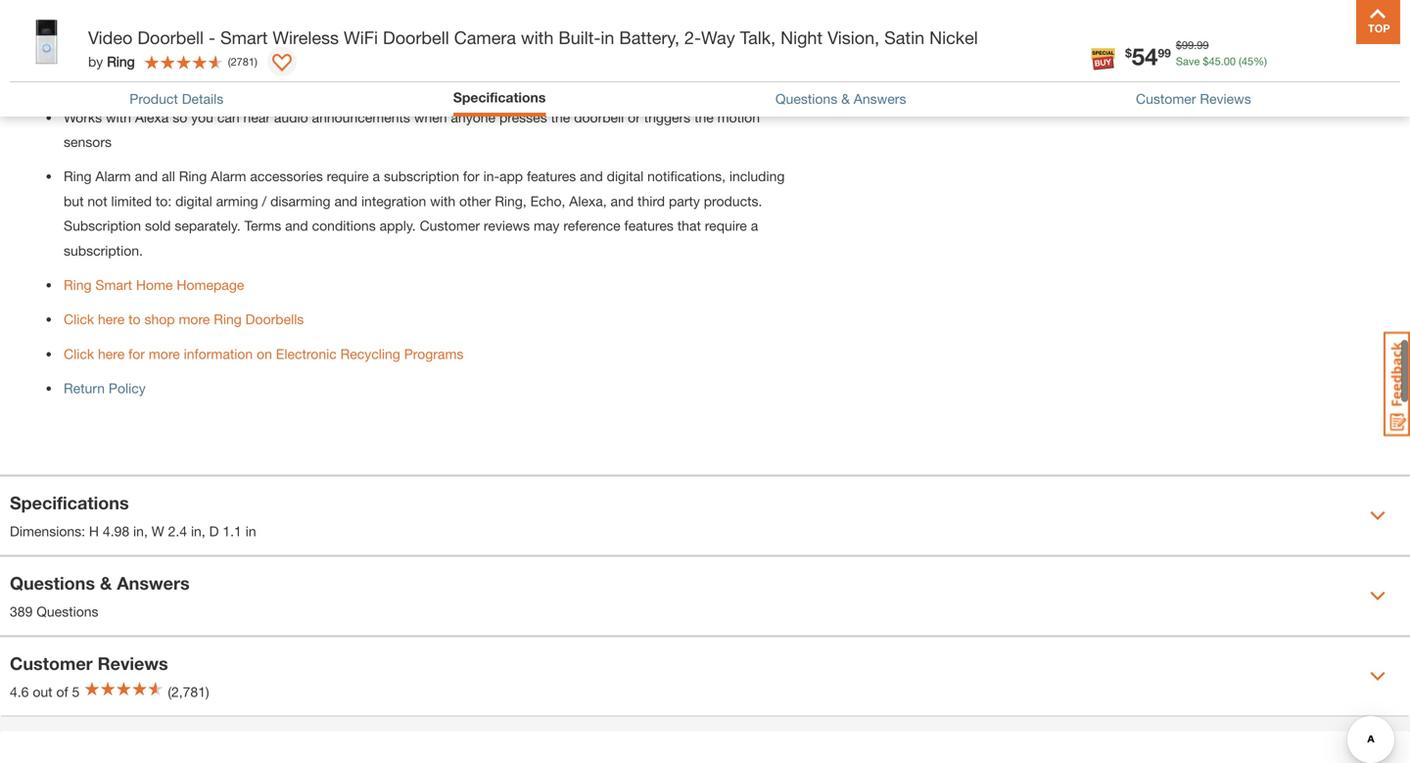 Task type: vqa. For each thing, say whether or not it's contained in the screenshot.
800- to the left
no



Task type: describe. For each thing, give the bounding box(es) containing it.
it's
[[456, 40, 474, 56]]

1 vertical spatial customer reviews
[[10, 653, 168, 674]]

third
[[638, 193, 665, 209]]

save inside "$ 99 . 99 save $ 45 . 00 ( 45 %)"
[[1176, 55, 1200, 68]]

(2,781)
[[168, 684, 209, 700]]

reference
[[564, 218, 621, 234]]

works
[[64, 109, 102, 125]]

%)
[[1254, 55, 1268, 68]]

accessories
[[250, 168, 323, 184]]

disarming
[[270, 193, 331, 209]]

matters
[[148, 40, 195, 56]]

and down disarming
[[285, 218, 308, 234]]

even
[[386, 40, 415, 56]]

/
[[262, 193, 267, 209]]

top button
[[1357, 0, 1401, 44]]

click for click here to shop more ring doorbells
[[64, 311, 94, 327]]

with right the most
[[233, 40, 259, 56]]

specifications button up the presses
[[453, 87, 546, 108]]

in left the battery,
[[601, 27, 615, 48]]

0 vertical spatial when
[[419, 40, 452, 56]]

1 45 from the left
[[1209, 55, 1221, 68]]

hear
[[243, 109, 270, 125]]

ring smart home homepage link
[[64, 277, 244, 293]]

h
[[89, 523, 99, 539]]

with left built-
[[521, 27, 554, 48]]

triggers
[[644, 109, 691, 125]]

camera
[[454, 27, 516, 48]]

1.1
[[223, 523, 242, 539]]

*ring
[[374, 75, 407, 91]]

protect
[[410, 75, 455, 91]]

1 vertical spatial save
[[64, 75, 94, 91]]

sponsored
[[1185, 88, 1255, 105]]

1 horizontal spatial require
[[705, 218, 747, 234]]

nickel
[[930, 27, 978, 48]]

4.98
[[103, 523, 129, 539]]

reviews
[[484, 218, 530, 234]]

$ for 99
[[1176, 39, 1182, 51]]

to:
[[156, 193, 172, 209]]

doorbell
[[574, 109, 624, 125]]

4.6
[[10, 684, 29, 700]]

ring,
[[495, 193, 527, 209]]

battery,
[[619, 27, 680, 48]]

1 horizontal spatial customer reviews
[[1136, 90, 1252, 107]]

questions & answers 389 questions
[[10, 572, 190, 619]]

other
[[459, 193, 491, 209]]

2.4
[[168, 523, 187, 539]]

1 , from the left
[[144, 523, 148, 539]]

announcements
[[312, 109, 410, 125]]

echo,
[[531, 193, 566, 209]]

all
[[162, 168, 175, 184]]

motion
[[718, 109, 760, 125]]

00
[[1224, 55, 1236, 68]]

2 vertical spatial questions
[[36, 603, 98, 619]]

ring right by
[[107, 53, 135, 70]]

0 horizontal spatial smart
[[95, 277, 132, 293]]

may
[[534, 218, 560, 234]]

& for questions & answers 389 questions
[[100, 572, 112, 593]]

2 horizontal spatial $
[[1203, 55, 1209, 68]]

but
[[64, 193, 84, 209]]

1 horizontal spatial 99
[[1182, 39, 1194, 51]]

way
[[701, 27, 735, 48]]

questions for questions & answers
[[776, 90, 838, 107]]

optional
[[321, 75, 370, 91]]

camera e1, home security camera with pt function, home automation, light ai detection, aqarahub is required image
[[837, 0, 1028, 63]]

video doorbell - smart wireless wifi doorbell camera with built-in battery, 2-way talk, night vision, satin nickel
[[88, 27, 978, 48]]

54
[[1132, 42, 1158, 70]]

specifications for specifications dimensions: h 4.98 in , w 2.4 in , d 1.1 in
[[10, 492, 129, 513]]

2 vertical spatial customer
[[10, 653, 93, 674]]

sensors
[[64, 134, 112, 150]]

subscription
[[384, 168, 459, 184]]

and up the conditions
[[334, 193, 358, 209]]

shop
[[144, 311, 175, 327]]

1 horizontal spatial reviews
[[1200, 90, 1252, 107]]

you
[[191, 109, 213, 125]]

app
[[500, 168, 523, 184]]

photos
[[226, 75, 269, 91]]

ring smart home homepage
[[64, 277, 244, 293]]

not
[[88, 193, 107, 209]]

information
[[184, 346, 253, 362]]

party
[[669, 193, 700, 209]]

2 horizontal spatial 99
[[1197, 39, 1209, 51]]

in left "d"
[[191, 523, 202, 539]]

and right video
[[199, 75, 222, 91]]

works with alexa so you can hear audio announcements when anyone presses the doorbell or triggers the motion sensors
[[64, 109, 760, 150]]

night
[[781, 27, 823, 48]]

2781
[[231, 55, 255, 68]]

and left the all
[[135, 168, 158, 184]]

( inside "$ 99 . 99 save $ 45 . 00 ( 45 %)"
[[1239, 55, 1242, 68]]

caret image for questions & answers
[[1370, 588, 1386, 604]]

2 doorbell from the left
[[383, 27, 449, 48]]

2 , from the left
[[202, 523, 205, 539]]

ring up but
[[64, 168, 92, 184]]

questions for questions & answers 389 questions
[[10, 572, 95, 593]]

1 horizontal spatial sold
[[542, 75, 568, 91]]

out
[[33, 684, 52, 700]]

and up alexa, on the top left of page
[[580, 168, 603, 184]]

vision,
[[828, 27, 880, 48]]

audio
[[274, 109, 308, 125]]

on
[[257, 346, 272, 362]]

to
[[128, 311, 141, 327]]

subscription,
[[459, 75, 538, 91]]

wireless
[[273, 27, 339, 48]]

w
[[152, 523, 164, 539]]

technology-
[[313, 40, 386, 56]]

specifications for specifications
[[453, 89, 546, 105]]

1 vertical spatial more
[[149, 346, 180, 362]]

click here for more information on electronic recycling programs
[[64, 346, 464, 362]]

built-
[[559, 27, 601, 48]]

homepage
[[177, 277, 244, 293]]

terms
[[245, 218, 281, 234]]

2-
[[685, 27, 701, 48]]

ring right the all
[[179, 168, 207, 184]]

1 vertical spatial reviews
[[98, 653, 168, 674]]

conditions
[[312, 218, 376, 234]]

click here to shop more ring doorbells link
[[64, 311, 304, 327]]

so
[[173, 109, 187, 125]]

with inside ring alarm and all ring alarm accessories require a subscription for in-app features and digital notifications, including but not limited to: digital arming / disarming and integration with other ring, echo, alexa, and third party products. subscription sold separately. terms and conditions apply. customer reviews may reference features that require a subscription.
[[430, 193, 456, 209]]



Task type: locate. For each thing, give the bounding box(es) containing it.
0 horizontal spatial $
[[1126, 46, 1132, 60]]

monitor
[[64, 40, 111, 56]]

1 vertical spatial smart
[[95, 277, 132, 293]]

$ 54 99
[[1126, 42, 1171, 70]]

0 horizontal spatial alarm
[[95, 168, 131, 184]]

1 alarm from the left
[[95, 168, 131, 184]]

feedback link image
[[1384, 331, 1411, 437]]

that
[[678, 218, 701, 234]]

99 left "$ 99 . 99 save $ 45 . 00 ( 45 %)"
[[1158, 46, 1171, 60]]

1 vertical spatial sold
[[145, 218, 171, 234]]

, left "w"
[[144, 523, 148, 539]]

, left "d"
[[202, 523, 205, 539]]

notifications,
[[648, 168, 726, 184]]

1 caret image from the top
[[1370, 508, 1386, 523]]

0 horizontal spatial the
[[551, 109, 570, 125]]

specifications up dimensions:
[[10, 492, 129, 513]]

0 vertical spatial reviews
[[1200, 90, 1252, 107]]

alarm up arming
[[211, 168, 246, 184]]

when inside works with alexa so you can hear audio announcements when anyone presses the doorbell or triggers the motion sensors
[[414, 109, 447, 125]]

1 vertical spatial for
[[128, 346, 145, 362]]

answers down "w"
[[117, 572, 190, 593]]

1 horizontal spatial for
[[463, 168, 480, 184]]

$ 99 . 99 save $ 45 . 00 ( 45 %)
[[1176, 39, 1268, 68]]

1 horizontal spatial specifications
[[453, 89, 546, 105]]

2 ( from the left
[[228, 55, 231, 68]]

2 click from the top
[[64, 346, 94, 362]]

0 horizontal spatial 45
[[1209, 55, 1221, 68]]

here
[[98, 311, 125, 327], [98, 346, 125, 362]]

0 vertical spatial customer reviews
[[1136, 90, 1252, 107]]

1 vertical spatial customer
[[420, 218, 480, 234]]

$ left "$ 99 . 99 save $ 45 . 00 ( 45 %)"
[[1126, 46, 1132, 60]]

1 vertical spatial answers
[[117, 572, 190, 593]]

1 here from the top
[[98, 311, 125, 327]]

0 horizontal spatial require
[[327, 168, 369, 184]]

require down products.
[[705, 218, 747, 234]]

1 vertical spatial &
[[100, 572, 112, 593]]

questions down night
[[776, 90, 838, 107]]

1 horizontal spatial digital
[[607, 168, 644, 184]]

0 vertical spatial a
[[373, 168, 380, 184]]

& inside the questions & answers 389 questions
[[100, 572, 112, 593]]

$
[[1176, 39, 1182, 51], [1126, 46, 1132, 60], [1203, 55, 1209, 68]]

doorbell left -
[[137, 27, 204, 48]]

alexa,
[[569, 193, 607, 209]]

1 vertical spatial when
[[414, 109, 447, 125]]

doorbell
[[137, 27, 204, 48], [383, 27, 449, 48]]

dimensions:
[[10, 523, 85, 539]]

specifications inside specifications dimensions: h 4.98 in , w 2.4 in , d 1.1 in
[[10, 492, 129, 513]]

1 horizontal spatial (
[[1239, 55, 1242, 68]]

the left motion
[[695, 109, 714, 125]]

most
[[199, 40, 229, 56]]

click here to shop more ring doorbells
[[64, 311, 304, 327]]

subscription
[[64, 218, 141, 234]]

1 horizontal spatial save
[[1176, 55, 1200, 68]]

questions
[[776, 90, 838, 107], [10, 572, 95, 593], [36, 603, 98, 619]]

save
[[1176, 55, 1200, 68], [64, 75, 94, 91]]

1 ( from the left
[[1239, 55, 1242, 68]]

programs
[[404, 346, 464, 362]]

0 vertical spatial smart
[[220, 27, 268, 48]]

. right $ 54 99
[[1194, 39, 1197, 51]]

2 the from the left
[[695, 109, 714, 125]]

product image image
[[15, 10, 78, 73]]

1 vertical spatial a
[[751, 218, 758, 234]]

$ right $ 54 99
[[1176, 39, 1182, 51]]

0 vertical spatial save
[[1176, 55, 1200, 68]]

customer reviews down 00
[[1136, 90, 1252, 107]]

specifications button
[[453, 87, 546, 112], [453, 87, 546, 108]]

1 horizontal spatial a
[[751, 218, 758, 234]]

what
[[115, 40, 144, 56]]

digital up "third"
[[607, 168, 644, 184]]

in-
[[484, 168, 500, 184]]

questions right 389
[[36, 603, 98, 619]]

questions up 389
[[10, 572, 95, 593]]

sold inside ring alarm and all ring alarm accessories require a subscription for in-app features and digital notifications, including but not limited to: digital arming / disarming and integration with other ring, echo, alexa, and third party products. subscription sold separately. terms and conditions apply. customer reviews may reference features that require a subscription.
[[145, 218, 171, 234]]

including
[[730, 168, 785, 184]]

return policy
[[64, 380, 146, 396]]

0 horizontal spatial answers
[[117, 572, 190, 593]]

(
[[1239, 55, 1242, 68], [228, 55, 231, 68]]

99 right $ 54 99
[[1182, 39, 1194, 51]]

1 vertical spatial questions
[[10, 572, 95, 593]]

for left the in- on the left top
[[463, 168, 480, 184]]

0 vertical spatial for
[[463, 168, 480, 184]]

0 vertical spatial click
[[64, 311, 94, 327]]

2 45 from the left
[[1242, 55, 1254, 68]]

& down 4.98 on the left of the page
[[100, 572, 112, 593]]

0 vertical spatial caret image
[[1370, 508, 1386, 523]]

more right shop
[[179, 311, 210, 327]]

save and share video and photos with an optional *ring protect subscription, sold separately.*
[[64, 75, 642, 91]]

& for questions & answers
[[842, 90, 850, 107]]

in right 1.1
[[246, 523, 256, 539]]

in left "w"
[[133, 523, 144, 539]]

( 2781 )
[[228, 55, 258, 68]]

0 horizontal spatial features
[[527, 168, 576, 184]]

by
[[88, 53, 103, 70]]

1 horizontal spatial smart
[[220, 27, 268, 48]]

product details
[[130, 90, 224, 107]]

smart up "2781"
[[220, 27, 268, 48]]

with down display image
[[273, 75, 298, 91]]

0 vertical spatial specifications
[[453, 89, 546, 105]]

reviews
[[1200, 90, 1252, 107], [98, 653, 168, 674]]

with left other
[[430, 193, 456, 209]]

1 horizontal spatial answers
[[854, 90, 907, 107]]

1 doorbell from the left
[[137, 27, 204, 48]]

1 click from the top
[[64, 311, 94, 327]]

questions & answers
[[776, 90, 907, 107]]

sold up the presses
[[542, 75, 568, 91]]

45 left 00
[[1209, 55, 1221, 68]]

99 inside $ 54 99
[[1158, 46, 1171, 60]]

1 the from the left
[[551, 109, 570, 125]]

.
[[1194, 39, 1197, 51], [1221, 55, 1224, 68]]

here up return policy
[[98, 346, 125, 362]]

click up return
[[64, 346, 94, 362]]

features down "third"
[[625, 218, 674, 234]]

digital
[[607, 168, 644, 184], [175, 193, 212, 209]]

specifications button down the dark.
[[453, 87, 546, 112]]

45 right 00
[[1242, 55, 1254, 68]]

0 horizontal spatial 99
[[1158, 46, 1171, 60]]

1 horizontal spatial customer
[[420, 218, 480, 234]]

0 vertical spatial customer
[[1136, 90, 1197, 107]]

infrared
[[262, 40, 309, 56]]

1 horizontal spatial ,
[[202, 523, 205, 539]]

a down products.
[[751, 218, 758, 234]]

with left alexa
[[106, 109, 131, 125]]

( right 00
[[1239, 55, 1242, 68]]

0 vertical spatial .
[[1194, 39, 1197, 51]]

ring up "information"
[[214, 311, 242, 327]]

separately.*
[[571, 75, 642, 91]]

answers inside the questions & answers 389 questions
[[117, 572, 190, 593]]

a up the integration
[[373, 168, 380, 184]]

1 vertical spatial caret image
[[1370, 588, 1386, 604]]

apply.
[[380, 218, 416, 234]]

99 up sponsored
[[1197, 39, 1209, 51]]

and down by ring
[[98, 75, 121, 91]]

save right $ 54 99
[[1176, 55, 1200, 68]]

save down by
[[64, 75, 94, 91]]

caret image for specifications
[[1370, 508, 1386, 523]]

0 horizontal spatial sold
[[145, 218, 171, 234]]

ring down subscription.
[[64, 277, 92, 293]]

0 horizontal spatial digital
[[175, 193, 212, 209]]

5
[[72, 684, 80, 700]]

doorbell up "protect" at left top
[[383, 27, 449, 48]]

1 horizontal spatial 45
[[1242, 55, 1254, 68]]

$ left 00
[[1203, 55, 1209, 68]]

d
[[209, 523, 219, 539]]

click
[[64, 311, 94, 327], [64, 346, 94, 362]]

0 horizontal spatial for
[[128, 346, 145, 362]]

presses
[[500, 109, 547, 125]]

4.6 out of 5
[[10, 684, 80, 700]]

0 vertical spatial more
[[179, 311, 210, 327]]

an
[[302, 75, 317, 91]]

details
[[182, 90, 224, 107]]

customer down other
[[420, 218, 480, 234]]

in
[[601, 27, 615, 48], [133, 523, 144, 539], [191, 523, 202, 539], [246, 523, 256, 539]]

0 horizontal spatial a
[[373, 168, 380, 184]]

smart down subscription.
[[95, 277, 132, 293]]

electronic
[[276, 346, 337, 362]]

$ for 54
[[1126, 46, 1132, 60]]

caret image
[[1370, 508, 1386, 523], [1370, 588, 1386, 604]]

separately.
[[175, 218, 241, 234]]

customer up 4.6 out of 5
[[10, 653, 93, 674]]

features
[[527, 168, 576, 184], [625, 218, 674, 234]]

here left to
[[98, 311, 125, 327]]

alarm
[[95, 168, 131, 184], [211, 168, 246, 184]]

specifications up the presses
[[453, 89, 546, 105]]

with
[[521, 27, 554, 48], [233, 40, 259, 56], [273, 75, 298, 91], [106, 109, 131, 125], [430, 193, 456, 209]]

reviews up (2,781)
[[98, 653, 168, 674]]

0 vertical spatial features
[[527, 168, 576, 184]]

0 horizontal spatial save
[[64, 75, 94, 91]]

0 horizontal spatial (
[[228, 55, 231, 68]]

doorbells
[[246, 311, 304, 327]]

answers for questions & answers
[[854, 90, 907, 107]]

& down the vision,
[[842, 90, 850, 107]]

1 horizontal spatial &
[[842, 90, 850, 107]]

0 vertical spatial questions
[[776, 90, 838, 107]]

-
[[209, 27, 216, 48]]

and left "third"
[[611, 193, 634, 209]]

0 vertical spatial answers
[[854, 90, 907, 107]]

1 horizontal spatial features
[[625, 218, 674, 234]]

more down shop
[[149, 346, 180, 362]]

return policy link
[[64, 380, 146, 396]]

0 horizontal spatial reviews
[[98, 653, 168, 674]]

monitor what matters most with infrared technology-even when it's dark.
[[64, 40, 508, 56]]

limited
[[111, 193, 152, 209]]

more
[[179, 311, 210, 327], [149, 346, 180, 362]]

digital up separately.
[[175, 193, 212, 209]]

when down "protect" at left top
[[414, 109, 447, 125]]

sold down 'to:'
[[145, 218, 171, 234]]

here for for
[[98, 346, 125, 362]]

1 vertical spatial features
[[625, 218, 674, 234]]

wifi
[[344, 27, 378, 48]]

customer down $ 54 99
[[1136, 90, 1197, 107]]

0 horizontal spatial customer reviews
[[10, 653, 168, 674]]

display image
[[272, 54, 292, 73]]

product details button
[[130, 89, 224, 109], [130, 89, 224, 109]]

1 vertical spatial click
[[64, 346, 94, 362]]

click for click here for more information on electronic recycling programs
[[64, 346, 94, 362]]

1 horizontal spatial .
[[1221, 55, 1224, 68]]

1 vertical spatial here
[[98, 346, 125, 362]]

when left it's
[[419, 40, 452, 56]]

0 horizontal spatial &
[[100, 572, 112, 593]]

arming
[[216, 193, 258, 209]]

0 horizontal spatial doorbell
[[137, 27, 204, 48]]

the right the presses
[[551, 109, 570, 125]]

for down to
[[128, 346, 145, 362]]

video
[[162, 75, 196, 91]]

here for to
[[98, 311, 125, 327]]

click left to
[[64, 311, 94, 327]]

customer reviews up the "5"
[[10, 653, 168, 674]]

1 vertical spatial specifications
[[10, 492, 129, 513]]

0 vertical spatial require
[[327, 168, 369, 184]]

0 vertical spatial sold
[[542, 75, 568, 91]]

answers down 'satin'
[[854, 90, 907, 107]]

0 horizontal spatial .
[[1194, 39, 1197, 51]]

integration
[[361, 193, 426, 209]]

require up the conditions
[[327, 168, 369, 184]]

1 horizontal spatial alarm
[[211, 168, 246, 184]]

alarm up not
[[95, 168, 131, 184]]

0 vertical spatial &
[[842, 90, 850, 107]]

answers for questions & answers 389 questions
[[117, 572, 190, 593]]

( left )
[[228, 55, 231, 68]]

0 vertical spatial here
[[98, 311, 125, 327]]

anyone
[[451, 109, 496, 125]]

1 horizontal spatial the
[[695, 109, 714, 125]]

by ring
[[88, 53, 135, 70]]

sold
[[542, 75, 568, 91], [145, 218, 171, 234]]

2 caret image from the top
[[1370, 588, 1386, 604]]

1 vertical spatial digital
[[175, 193, 212, 209]]

reviews down 00
[[1200, 90, 1252, 107]]

talk,
[[740, 27, 776, 48]]

1 vertical spatial require
[[705, 218, 747, 234]]

389
[[10, 603, 33, 619]]

customer inside ring alarm and all ring alarm accessories require a subscription for in-app features and digital notifications, including but not limited to: digital arming / disarming and integration with other ring, echo, alexa, and third party products. subscription sold separately. terms and conditions apply. customer reviews may reference features that require a subscription.
[[420, 218, 480, 234]]

$ inside $ 54 99
[[1126, 46, 1132, 60]]

satin
[[885, 27, 925, 48]]

1 horizontal spatial $
[[1176, 39, 1182, 51]]

2 horizontal spatial customer
[[1136, 90, 1197, 107]]

alexa
[[135, 109, 169, 125]]

2 alarm from the left
[[211, 168, 246, 184]]

0 horizontal spatial customer
[[10, 653, 93, 674]]

with inside works with alexa so you can hear audio announcements when anyone presses the doorbell or triggers the motion sensors
[[106, 109, 131, 125]]

0 horizontal spatial ,
[[144, 523, 148, 539]]

policy
[[109, 380, 146, 396]]

1 horizontal spatial doorbell
[[383, 27, 449, 48]]

for inside ring alarm and all ring alarm accessories require a subscription for in-app features and digital notifications, including but not limited to: digital arming / disarming and integration with other ring, echo, alexa, and third party products. subscription sold separately. terms and conditions apply. customer reviews may reference features that require a subscription.
[[463, 168, 480, 184]]

2 here from the top
[[98, 346, 125, 362]]

99
[[1182, 39, 1194, 51], [1197, 39, 1209, 51], [1158, 46, 1171, 60]]

customer reviews
[[1136, 90, 1252, 107], [10, 653, 168, 674]]

1 vertical spatial .
[[1221, 55, 1224, 68]]

. up sponsored
[[1221, 55, 1224, 68]]

0 horizontal spatial specifications
[[10, 492, 129, 513]]

video
[[88, 27, 133, 48]]

features up echo,
[[527, 168, 576, 184]]

0 vertical spatial digital
[[607, 168, 644, 184]]



